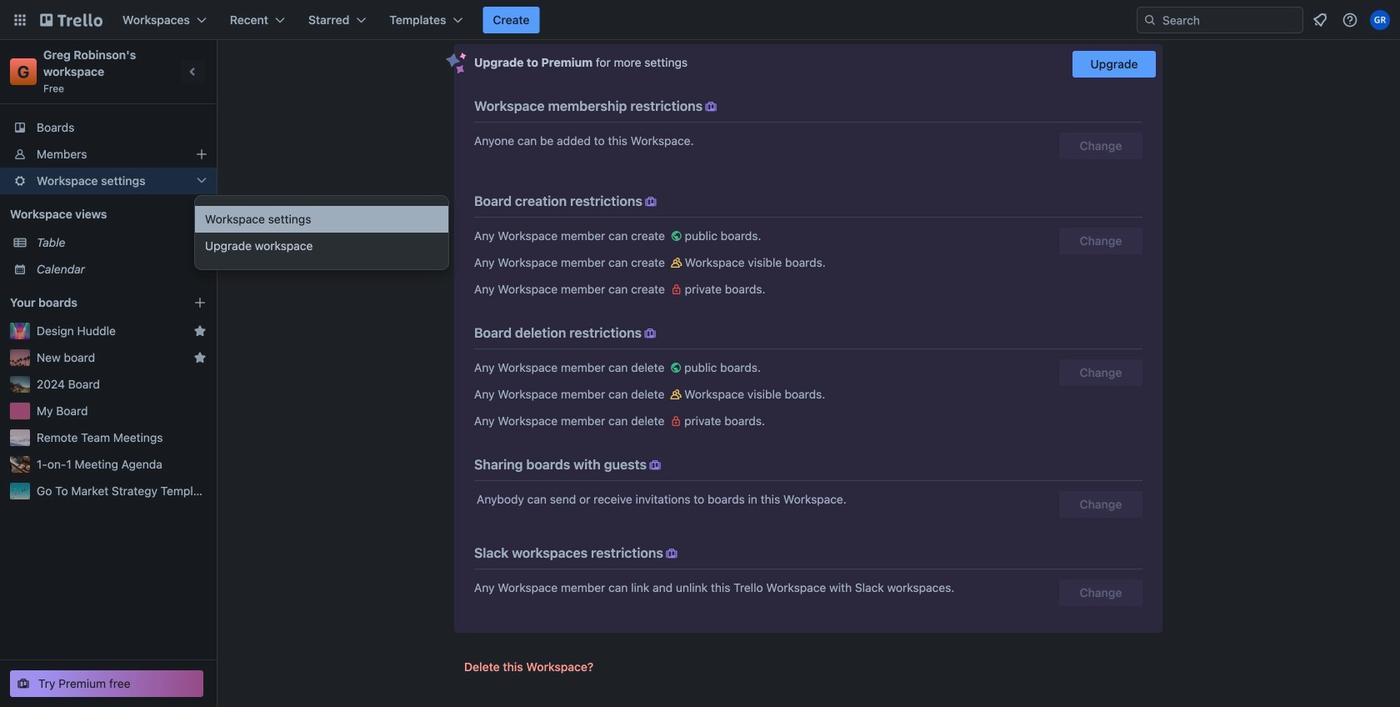 Task type: vqa. For each thing, say whether or not it's contained in the screenshot.
search Image
yes



Task type: describe. For each thing, give the bounding box(es) containing it.
your boards with 7 items element
[[10, 293, 168, 313]]

Search field
[[1137, 7, 1304, 33]]

back to home image
[[40, 7, 103, 33]]

0 horizontal spatial sm image
[[647, 457, 664, 474]]

open information menu image
[[1342, 12, 1359, 28]]

search image
[[1144, 13, 1157, 27]]

0 vertical spatial sm image
[[703, 98, 720, 115]]

sparkle image
[[446, 53, 467, 74]]

1 horizontal spatial sm image
[[668, 281, 685, 298]]

greg robinson (gregrobinson96) image
[[1371, 10, 1391, 30]]

primary element
[[0, 0, 1401, 40]]



Task type: locate. For each thing, give the bounding box(es) containing it.
2 starred icon image from the top
[[193, 351, 207, 364]]

0 vertical spatial starred icon image
[[193, 324, 207, 338]]

starred icon image
[[193, 324, 207, 338], [193, 351, 207, 364]]

1 vertical spatial sm image
[[668, 281, 685, 298]]

0 notifications image
[[1311, 10, 1331, 30]]

add board image
[[193, 296, 207, 309]]

sm image
[[703, 98, 720, 115], [668, 281, 685, 298], [647, 457, 664, 474]]

1 vertical spatial starred icon image
[[193, 351, 207, 364]]

2 vertical spatial sm image
[[647, 457, 664, 474]]

1 starred icon image from the top
[[193, 324, 207, 338]]

2 horizontal spatial sm image
[[703, 98, 720, 115]]

workspace navigation collapse icon image
[[182, 60, 205, 83]]

sm image
[[643, 193, 659, 210], [668, 228, 685, 244], [668, 254, 685, 271], [642, 325, 659, 342], [668, 359, 685, 376], [668, 386, 685, 403], [668, 413, 685, 429], [664, 545, 680, 562]]



